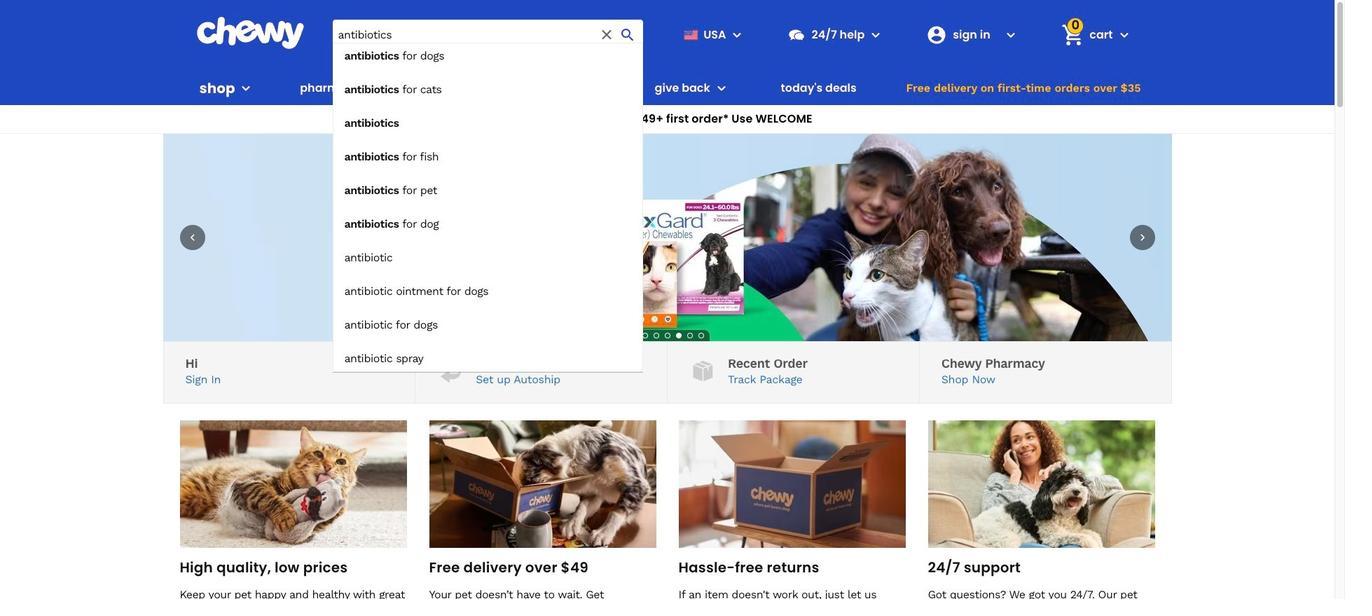 Task type: locate. For each thing, give the bounding box(es) containing it.
list box
[[333, 43, 644, 372]]

give back menu image
[[713, 80, 730, 97]]

site banner
[[0, 0, 1335, 372]]

/ image
[[437, 358, 465, 385]]

menu image
[[729, 26, 746, 43], [238, 80, 255, 97]]

submit search image
[[620, 26, 637, 43]]

1 horizontal spatial menu image
[[729, 26, 746, 43]]

Product search field
[[333, 20, 644, 372]]

20% off your first pharmacy order* with code rx20. shop now. image
[[163, 134, 1172, 341]]

0 vertical spatial menu image
[[729, 26, 746, 43]]

menu image down chewy home image
[[238, 80, 255, 97]]

menu image up give back menu icon
[[729, 26, 746, 43]]

0 horizontal spatial menu image
[[238, 80, 255, 97]]

stop automatic slide show image
[[628, 330, 640, 341]]

help menu image
[[868, 26, 885, 43]]

account menu image
[[1003, 26, 1020, 43]]

/ image
[[690, 358, 717, 385]]

1 vertical spatial menu image
[[238, 80, 255, 97]]



Task type: vqa. For each thing, say whether or not it's contained in the screenshot.
/ image on the left bottom of page
yes



Task type: describe. For each thing, give the bounding box(es) containing it.
choose slide to display. group
[[640, 330, 707, 341]]

items image
[[1061, 22, 1086, 47]]

chewy support image
[[788, 26, 806, 44]]

cart menu image
[[1116, 26, 1133, 43]]

delete search image
[[599, 26, 616, 43]]

chewy home image
[[196, 17, 305, 49]]

list box inside site 'banner'
[[333, 43, 644, 372]]

Search text field
[[333, 20, 644, 50]]



